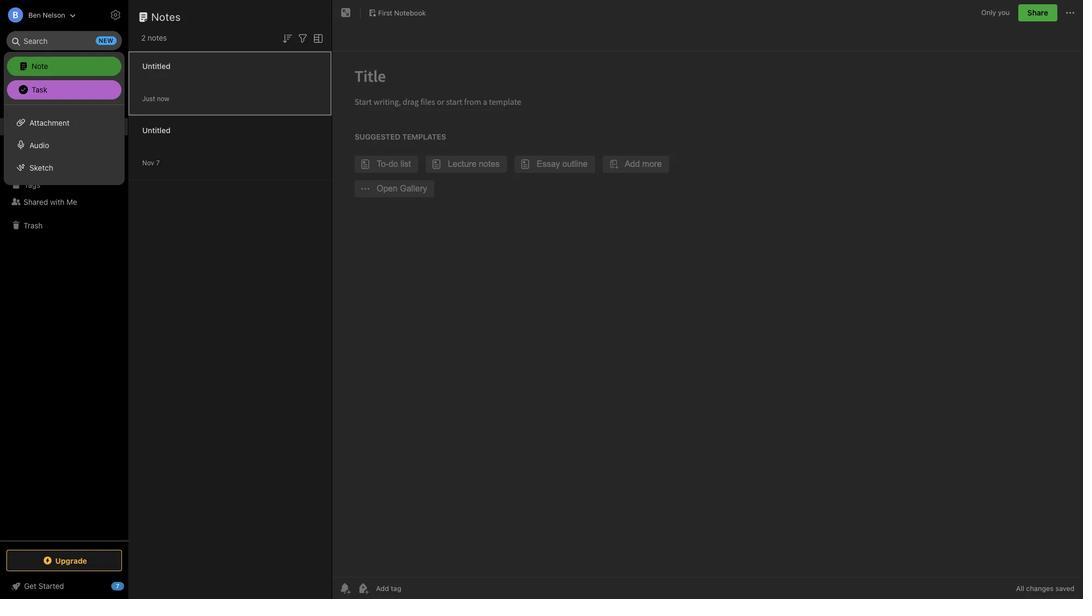 Task type: vqa. For each thing, say whether or not it's contained in the screenshot.
Italic image
no



Task type: describe. For each thing, give the bounding box(es) containing it.
More actions field
[[1064, 4, 1077, 21]]

share
[[1028, 8, 1049, 17]]

shared
[[24, 197, 48, 206]]

started
[[38, 582, 64, 591]]

Search text field
[[14, 31, 114, 50]]

notes link
[[0, 118, 128, 135]]

7 inside help and learning task checklist field
[[116, 583, 119, 590]]

tasks
[[24, 139, 43, 148]]

ben nelson
[[28, 10, 65, 19]]

trash
[[24, 221, 43, 230]]

2 notes
[[141, 33, 167, 42]]

View options field
[[309, 31, 325, 45]]

sketch button
[[4, 156, 125, 179]]

click to collapse image
[[124, 579, 132, 592]]

untitled for 7
[[142, 125, 170, 135]]

note window element
[[332, 0, 1083, 599]]

only you
[[982, 8, 1010, 17]]

with
[[50, 197, 64, 206]]

0 horizontal spatial notes
[[24, 122, 44, 131]]

me
[[66, 197, 77, 206]]

notebooks
[[24, 163, 62, 172]]

add tag image
[[357, 582, 370, 595]]

add a reminder image
[[339, 582, 351, 595]]

first
[[378, 8, 392, 17]]

note creation menu element
[[7, 55, 121, 102]]

audio button
[[4, 134, 125, 156]]

tags
[[24, 180, 40, 189]]

Help and Learning task checklist field
[[0, 578, 128, 595]]

just
[[142, 94, 155, 102]]

new search field
[[14, 31, 117, 50]]

Note Editor text field
[[332, 51, 1083, 577]]

changes
[[1026, 584, 1054, 593]]

expand note image
[[340, 6, 353, 19]]

new
[[99, 37, 113, 44]]

nov 7
[[142, 159, 160, 167]]

tasks button
[[0, 135, 128, 152]]

only
[[982, 8, 996, 17]]

you
[[998, 8, 1010, 17]]

nelson
[[43, 10, 65, 19]]

trash link
[[0, 217, 128, 234]]

shared with me link
[[0, 193, 128, 210]]

Sort options field
[[281, 31, 294, 45]]

Add tag field
[[375, 584, 455, 593]]

just now
[[142, 94, 169, 102]]

all
[[1016, 584, 1024, 593]]

new
[[24, 61, 39, 70]]



Task type: locate. For each thing, give the bounding box(es) containing it.
now
[[157, 94, 169, 102]]

1 horizontal spatial 7
[[156, 159, 160, 167]]

expand notebooks image
[[3, 163, 11, 172]]

home
[[24, 88, 44, 97]]

first notebook button
[[365, 5, 430, 20]]

ben
[[28, 10, 41, 19]]

share button
[[1019, 4, 1058, 21]]

1 vertical spatial untitled
[[142, 125, 170, 135]]

audio
[[29, 140, 49, 150]]

Account field
[[0, 4, 76, 26]]

0 vertical spatial notes
[[151, 11, 181, 23]]

shortcuts button
[[0, 101, 128, 118]]

home link
[[0, 84, 128, 101]]

tags button
[[0, 176, 128, 193]]

untitled down notes
[[142, 61, 170, 70]]

add filters image
[[296, 32, 309, 45]]

all changes saved
[[1016, 584, 1075, 593]]

task
[[32, 85, 47, 94]]

7 right nov
[[156, 159, 160, 167]]

untitled down just now
[[142, 125, 170, 135]]

1 vertical spatial notes
[[24, 122, 44, 131]]

notes up notes
[[151, 11, 181, 23]]

tree
[[0, 84, 128, 540]]

Add filters field
[[296, 31, 309, 45]]

shared with me
[[24, 197, 77, 206]]

2 untitled from the top
[[142, 125, 170, 135]]

nov
[[142, 159, 154, 167]]

notebook
[[394, 8, 426, 17]]

notebooks link
[[0, 159, 128, 176]]

note
[[32, 61, 48, 70]]

1 vertical spatial 7
[[116, 583, 119, 590]]

0 horizontal spatial 7
[[116, 583, 119, 590]]

shortcuts
[[24, 105, 58, 114]]

untitled
[[142, 61, 170, 70], [142, 125, 170, 135]]

notes
[[148, 33, 167, 42]]

7
[[156, 159, 160, 167], [116, 583, 119, 590]]

first notebook
[[378, 8, 426, 17]]

attachment button
[[4, 111, 125, 134]]

sketch
[[29, 163, 53, 172]]

0 vertical spatial untitled
[[142, 61, 170, 70]]

upgrade
[[55, 556, 87, 565]]

upgrade button
[[6, 550, 122, 571]]

1 untitled from the top
[[142, 61, 170, 70]]

notes up tasks at the left top of the page
[[24, 122, 44, 131]]

more actions image
[[1064, 6, 1077, 19]]

notes
[[151, 11, 181, 23], [24, 122, 44, 131]]

2
[[141, 33, 146, 42]]

attachment
[[29, 118, 70, 127]]

tree containing home
[[0, 84, 128, 540]]

saved
[[1056, 584, 1075, 593]]

0 vertical spatial 7
[[156, 159, 160, 167]]

get
[[24, 582, 36, 591]]

7 left click to collapse image
[[116, 583, 119, 590]]

untitled for now
[[142, 61, 170, 70]]

get started
[[24, 582, 64, 591]]

new button
[[6, 56, 122, 75]]

note button
[[7, 57, 121, 76]]

settings image
[[109, 9, 122, 21]]

1 horizontal spatial notes
[[151, 11, 181, 23]]

task button
[[7, 80, 121, 100]]



